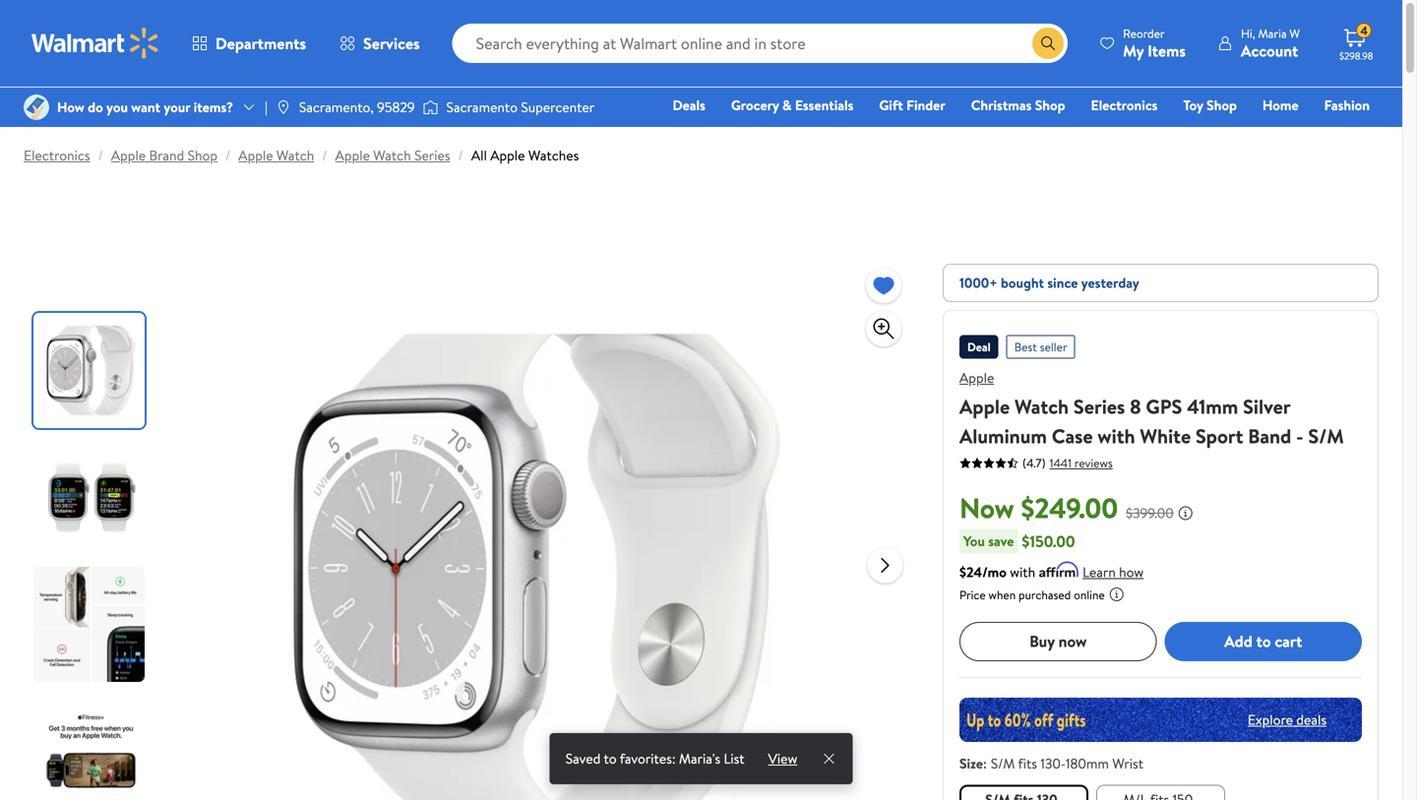 Task type: vqa. For each thing, say whether or not it's contained in the screenshot.
Express
no



Task type: describe. For each thing, give the bounding box(es) containing it.
deals link
[[664, 94, 714, 116]]

apple down apple "link"
[[960, 393, 1010, 420]]

1 horizontal spatial watch
[[373, 146, 411, 165]]

electronics for electronics / apple brand shop / apple watch / apple watch series / all apple watches
[[24, 146, 90, 165]]

grocery & essentials link
[[722, 94, 862, 116]]

you
[[106, 97, 128, 117]]

all
[[471, 146, 487, 165]]

(4.7) 1441 reviews
[[1022, 455, 1113, 471]]

one debit link
[[1210, 122, 1294, 143]]

4 / from the left
[[458, 146, 463, 165]]

$150.00
[[1022, 530, 1075, 552]]

gps
[[1146, 393, 1182, 420]]

size
[[960, 754, 983, 773]]

with inside apple apple watch series 8 gps 41mm silver aluminum case with white sport band - s/m
[[1098, 422, 1135, 450]]

wrist
[[1112, 754, 1144, 773]]

maria
[[1258, 25, 1287, 42]]

departments button
[[175, 20, 323, 67]]

watches
[[528, 146, 579, 165]]

gift cards link
[[1047, 122, 1127, 143]]

130-
[[1041, 754, 1066, 773]]

2 / from the left
[[225, 146, 231, 165]]

next media item image
[[873, 554, 897, 577]]

0 vertical spatial electronics link
[[1082, 94, 1167, 116]]

case
[[1052, 422, 1093, 450]]

gift inside fashion gift cards
[[1056, 123, 1080, 142]]

zoom image modal image
[[872, 317, 896, 341]]

3 / from the left
[[322, 146, 327, 165]]

fashion link
[[1315, 94, 1379, 116]]

8
[[1130, 393, 1141, 420]]

list
[[724, 749, 745, 768]]

now
[[1059, 630, 1087, 652]]

account
[[1241, 40, 1298, 62]]

now $249.00
[[960, 489, 1118, 527]]

online
[[1074, 586, 1105, 603]]

explore deals
[[1248, 710, 1327, 729]]

w
[[1290, 25, 1300, 42]]

1441 reviews link
[[1046, 455, 1113, 471]]

services
[[363, 32, 420, 54]]

shop for christmas shop
[[1035, 95, 1065, 115]]

size : s/m fits 130-180mm wrist
[[960, 754, 1144, 773]]

shop for toy shop
[[1207, 95, 1237, 115]]

walmart image
[[31, 28, 159, 59]]

size list
[[956, 781, 1366, 800]]

debit
[[1252, 123, 1286, 142]]

price
[[960, 586, 986, 603]]

gift finder link
[[870, 94, 954, 116]]

do
[[88, 97, 103, 117]]

white
[[1140, 422, 1191, 450]]

180mm
[[1066, 754, 1109, 773]]

reviews
[[1075, 455, 1113, 471]]

apple watch series 8 gps 41mm silver aluminum case with white sport band - s/m image
[[222, 264, 852, 800]]

view
[[768, 749, 797, 768]]

affirm image
[[1039, 561, 1079, 577]]

1 / from the left
[[98, 146, 103, 165]]

:
[[983, 754, 987, 773]]

grocery & essentials
[[731, 95, 854, 115]]

cart
[[1275, 630, 1302, 652]]

departments
[[216, 32, 306, 54]]

0 horizontal spatial gift
[[879, 95, 903, 115]]

items?
[[194, 97, 233, 117]]

maria's
[[679, 749, 720, 768]]

1 vertical spatial electronics link
[[24, 146, 90, 165]]

your
[[164, 97, 190, 117]]

1 vertical spatial with
[[1010, 562, 1035, 581]]

deals
[[1296, 710, 1327, 729]]

fits
[[1018, 754, 1037, 773]]

 image for how do you want your items?
[[24, 94, 49, 120]]

learn how button
[[1083, 562, 1144, 582]]

Search search field
[[452, 24, 1068, 63]]

toy
[[1183, 95, 1203, 115]]

reorder my items
[[1123, 25, 1186, 62]]

best seller
[[1014, 339, 1067, 355]]

1441
[[1050, 455, 1072, 471]]

(4.7)
[[1022, 455, 1046, 471]]

reorder
[[1123, 25, 1165, 42]]

apple down sacramento, 95829
[[335, 146, 370, 165]]

apple watch series 8 gps 41mm silver aluminum case with white sport band - s/m - image 2 of 9 image
[[33, 440, 149, 555]]

apple watch series 8 gps 41mm silver aluminum case with white sport band - s/m - image 3 of 9 image
[[33, 567, 149, 682]]

how
[[1119, 562, 1144, 581]]

to for cart
[[1256, 630, 1271, 652]]

hi,
[[1241, 25, 1255, 42]]

apple right all
[[490, 146, 525, 165]]

purchased
[[1019, 586, 1071, 603]]

buy now
[[1029, 630, 1087, 652]]

save
[[988, 531, 1014, 550]]

1000+
[[960, 273, 998, 292]]

95829
[[377, 97, 415, 117]]

walmart+
[[1311, 123, 1370, 142]]

1000+ bought since yesterday
[[960, 273, 1139, 292]]

home
[[1263, 95, 1299, 115]]

0 vertical spatial series
[[414, 146, 450, 165]]



Task type: locate. For each thing, give the bounding box(es) containing it.
apple apple watch series 8 gps 41mm silver aluminum case with white sport band - s/m
[[960, 368, 1344, 450]]

0 horizontal spatial  image
[[24, 94, 49, 120]]

shop right brand
[[188, 146, 217, 165]]

add to cart button
[[1165, 622, 1362, 661]]

supercenter
[[521, 97, 595, 117]]

christmas shop link
[[962, 94, 1074, 116]]

 image right "95829"
[[423, 97, 438, 117]]

remove from favorites list, apple watch series 8 gps 41mm silver aluminum case with white sport band - s/m image
[[872, 273, 896, 298]]

buy
[[1029, 630, 1055, 652]]

electronics link down how
[[24, 146, 90, 165]]

sacramento
[[446, 97, 518, 117]]

1 vertical spatial to
[[604, 749, 617, 768]]

to right saved
[[604, 749, 617, 768]]

to left the cart
[[1256, 630, 1271, 652]]

since
[[1047, 273, 1078, 292]]

electronics link
[[1082, 94, 1167, 116], [24, 146, 90, 165]]

brand
[[149, 146, 184, 165]]

search icon image
[[1040, 35, 1056, 51]]

explore deals link
[[1240, 702, 1334, 737]]

2 horizontal spatial watch
[[1015, 393, 1069, 420]]

essentials
[[795, 95, 854, 115]]

saved
[[566, 749, 601, 768]]

 image for sacramento supercenter
[[423, 97, 438, 117]]

s/m right the :
[[991, 754, 1015, 773]]

add
[[1224, 630, 1253, 652]]

1 horizontal spatial to
[[1256, 630, 1271, 652]]

close image
[[821, 751, 837, 767]]

christmas shop
[[971, 95, 1065, 115]]

toy shop link
[[1174, 94, 1246, 116]]

-
[[1296, 422, 1304, 450]]

favorites:
[[620, 749, 676, 768]]

learn more about strikethrough prices image
[[1178, 505, 1193, 521]]

watch down sacramento,
[[276, 146, 314, 165]]

apple watch link
[[238, 146, 314, 165]]

apple watch series 8 gps 41mm silver aluminum case with white sport band - s/m - image 1 of 9 image
[[33, 313, 149, 428]]

apple watch series link
[[335, 146, 450, 165]]

1 horizontal spatial  image
[[423, 97, 438, 117]]

buy now button
[[960, 622, 1157, 661]]

shop right toy
[[1207, 95, 1237, 115]]

to inside button
[[1256, 630, 1271, 652]]

price when purchased online
[[960, 586, 1105, 603]]

$249.00
[[1021, 489, 1118, 527]]

when
[[989, 586, 1016, 603]]

1 vertical spatial s/m
[[991, 754, 1015, 773]]

sacramento, 95829
[[299, 97, 415, 117]]

with down 8
[[1098, 422, 1135, 450]]

shop up gift cards link on the right top
[[1035, 95, 1065, 115]]

series inside apple apple watch series 8 gps 41mm silver aluminum case with white sport band - s/m
[[1074, 393, 1125, 420]]

/ right "apple watch" link
[[322, 146, 327, 165]]

0 horizontal spatial to
[[604, 749, 617, 768]]

 image
[[24, 94, 49, 120], [423, 97, 438, 117]]

 image left how
[[24, 94, 49, 120]]

electronics for electronics
[[1091, 95, 1158, 115]]

deals
[[673, 95, 706, 115]]

0 vertical spatial electronics
[[1091, 95, 1158, 115]]

services button
[[323, 20, 437, 67]]

electronics down how
[[24, 146, 90, 165]]

all apple watches link
[[471, 146, 579, 165]]

watch up case
[[1015, 393, 1069, 420]]

finder
[[907, 95, 945, 115]]

2 horizontal spatial shop
[[1207, 95, 1237, 115]]

/ left all
[[458, 146, 463, 165]]

&
[[782, 95, 792, 115]]

s/m right -
[[1308, 422, 1344, 450]]

walmart+ link
[[1302, 122, 1379, 143]]

with up price when purchased online
[[1010, 562, 1035, 581]]

my
[[1123, 40, 1144, 62]]

/ down do at the top of page
[[98, 146, 103, 165]]

how
[[57, 97, 84, 117]]

christmas
[[971, 95, 1032, 115]]

1 horizontal spatial gift
[[1056, 123, 1080, 142]]

0 vertical spatial gift
[[879, 95, 903, 115]]

0 vertical spatial with
[[1098, 422, 1135, 450]]

electronics link up cards
[[1082, 94, 1167, 116]]

0 horizontal spatial shop
[[188, 146, 217, 165]]

how do you want your items?
[[57, 97, 233, 117]]

hi, maria w account
[[1241, 25, 1300, 62]]

apple down |
[[238, 146, 273, 165]]

fashion gift cards
[[1056, 95, 1370, 142]]

apple left brand
[[111, 146, 146, 165]]

now
[[960, 489, 1014, 527]]

0 horizontal spatial watch
[[276, 146, 314, 165]]

sacramento supercenter
[[446, 97, 595, 117]]

0 horizontal spatial electronics link
[[24, 146, 90, 165]]

1 horizontal spatial electronics
[[1091, 95, 1158, 115]]

gift
[[879, 95, 903, 115], [1056, 123, 1080, 142]]

seller
[[1040, 339, 1067, 355]]

series left 8
[[1074, 393, 1125, 420]]

bought
[[1001, 273, 1044, 292]]

/
[[98, 146, 103, 165], [225, 146, 231, 165], [322, 146, 327, 165], [458, 146, 463, 165]]

apple
[[111, 146, 146, 165], [238, 146, 273, 165], [335, 146, 370, 165], [490, 146, 525, 165], [960, 368, 994, 387], [960, 393, 1010, 420]]

apple brand shop link
[[111, 146, 217, 165]]

deal
[[967, 339, 991, 355]]

band
[[1248, 422, 1292, 450]]

up to sixty percent off deals. shop now. image
[[960, 697, 1362, 742]]

one debit
[[1219, 123, 1286, 142]]

0 horizontal spatial series
[[414, 146, 450, 165]]

home link
[[1254, 94, 1307, 116]]

/ left "apple watch" link
[[225, 146, 231, 165]]

add to cart
[[1224, 630, 1302, 652]]

cards
[[1083, 123, 1118, 142]]

s/m inside apple apple watch series 8 gps 41mm silver aluminum case with white sport band - s/m
[[1308, 422, 1344, 450]]

1 vertical spatial gift
[[1056, 123, 1080, 142]]

1 horizontal spatial s/m
[[1308, 422, 1344, 450]]

electronics / apple brand shop / apple watch / apple watch series / all apple watches
[[24, 146, 579, 165]]

grocery
[[731, 95, 779, 115]]

best
[[1014, 339, 1037, 355]]

1 horizontal spatial with
[[1098, 422, 1135, 450]]

sport
[[1196, 422, 1243, 450]]

gift left 'finder'
[[879, 95, 903, 115]]

$399.00
[[1126, 503, 1174, 523]]

41mm
[[1187, 393, 1238, 420]]

0 vertical spatial s/m
[[1308, 422, 1344, 450]]

1 vertical spatial electronics
[[24, 146, 90, 165]]

gift finder
[[879, 95, 945, 115]]

legal information image
[[1109, 586, 1125, 602]]

learn how
[[1083, 562, 1144, 581]]

gift left cards
[[1056, 123, 1080, 142]]

watch inside apple apple watch series 8 gps 41mm silver aluminum case with white sport band - s/m
[[1015, 393, 1069, 420]]

silver
[[1243, 393, 1290, 420]]

series left all
[[414, 146, 450, 165]]

toy shop
[[1183, 95, 1237, 115]]

 image
[[275, 99, 291, 115]]

view button
[[760, 733, 805, 784]]

watch down "95829"
[[373, 146, 411, 165]]

shop
[[1035, 95, 1065, 115], [1207, 95, 1237, 115], [188, 146, 217, 165]]

0 horizontal spatial s/m
[[991, 754, 1015, 773]]

you save $150.00
[[963, 530, 1075, 552]]

apple watch series 8 gps 41mm silver aluminum case with white sport band - s/m - image 4 of 9 image
[[33, 694, 149, 800]]

s/m
[[1308, 422, 1344, 450], [991, 754, 1015, 773]]

0 horizontal spatial electronics
[[24, 146, 90, 165]]

want
[[131, 97, 160, 117]]

$298.98
[[1339, 49, 1373, 62]]

Walmart Site-Wide search field
[[452, 24, 1068, 63]]

0 horizontal spatial with
[[1010, 562, 1035, 581]]

with
[[1098, 422, 1135, 450], [1010, 562, 1035, 581]]

1 horizontal spatial series
[[1074, 393, 1125, 420]]

4
[[1360, 22, 1368, 39]]

1 horizontal spatial electronics link
[[1082, 94, 1167, 116]]

0 vertical spatial to
[[1256, 630, 1271, 652]]

electronics up cards
[[1091, 95, 1158, 115]]

saved to favorites: maria's list
[[566, 749, 745, 768]]

apple down deal
[[960, 368, 994, 387]]

$24/mo with
[[960, 562, 1035, 581]]

to for favorites:
[[604, 749, 617, 768]]

1 vertical spatial series
[[1074, 393, 1125, 420]]

registry link
[[1134, 122, 1202, 143]]

1 horizontal spatial shop
[[1035, 95, 1065, 115]]

|
[[265, 97, 268, 117]]



